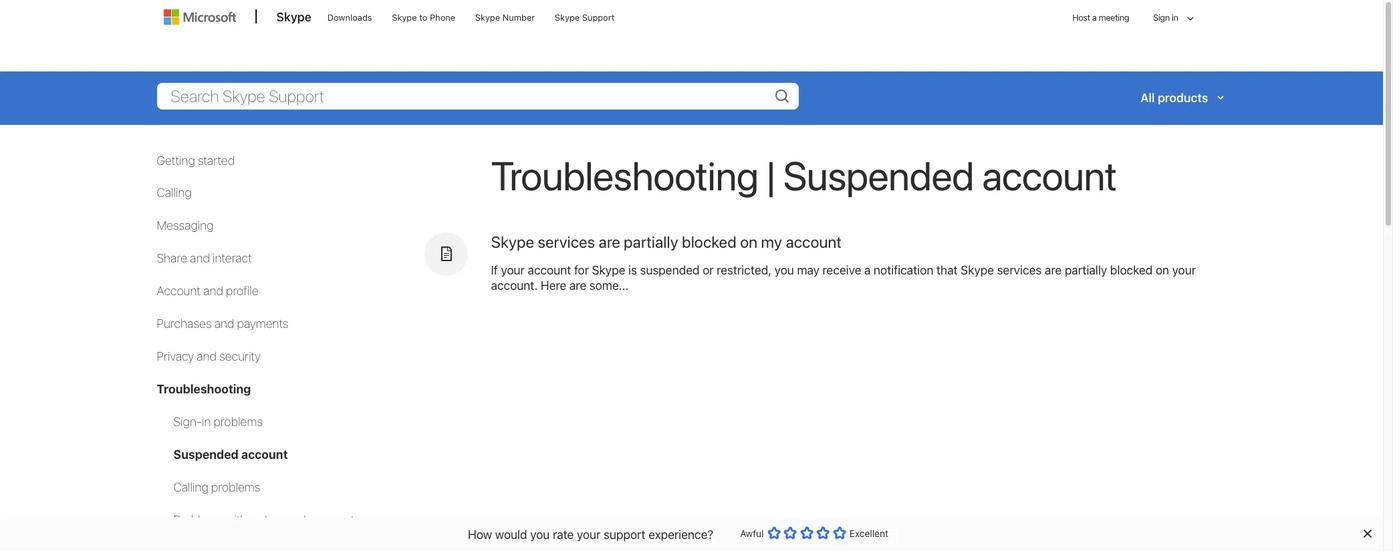 Task type: locate. For each thing, give the bounding box(es) containing it.
0 vertical spatial are
[[599, 232, 620, 251]]

microsoft image
[[163, 9, 236, 25]]

0 vertical spatial calling
[[157, 186, 192, 200]]

are
[[599, 232, 620, 251], [1045, 263, 1062, 277], [569, 279, 586, 293]]

skype left support
[[555, 12, 580, 23]]

0 vertical spatial troubleshooting
[[491, 151, 759, 199]]

tab list containing sign-in problems
[[157, 414, 411, 529]]

1 vertical spatial you
[[530, 528, 550, 542]]

services
[[538, 232, 595, 251], [997, 263, 1042, 277]]

how would you rate your support experience?
[[468, 528, 713, 542]]

skype for skype number
[[475, 12, 500, 23]]

skype left downloads
[[276, 10, 311, 24]]

host
[[1072, 12, 1090, 23]]

in right sign
[[1172, 12, 1178, 23]]

my
[[761, 232, 782, 251]]

1 horizontal spatial suspended
[[783, 151, 974, 199]]

on
[[740, 232, 758, 251], [1156, 263, 1169, 277]]

0 vertical spatial services
[[538, 232, 595, 251]]

in down troubleshooting link
[[202, 415, 211, 429]]

1 horizontal spatial a
[[1092, 12, 1097, 23]]

support
[[582, 12, 615, 23]]

skype number
[[475, 12, 535, 23]]

0 vertical spatial in
[[1172, 12, 1178, 23]]

0 vertical spatial on
[[740, 232, 758, 251]]

account
[[982, 151, 1117, 199], [786, 232, 842, 251], [528, 263, 571, 277], [241, 448, 288, 462]]

0 vertical spatial you
[[775, 263, 794, 277]]

experience?
[[649, 528, 713, 542]]

skype left number
[[475, 12, 500, 23]]

option
[[767, 527, 781, 540], [784, 527, 797, 540], [800, 527, 813, 540], [816, 527, 830, 540], [833, 527, 846, 540]]

1 horizontal spatial blocked
[[1110, 263, 1153, 277]]

suspended
[[640, 263, 700, 277]]

skype left to
[[392, 12, 417, 23]]

calling down the 'getting'
[[157, 186, 192, 200]]

1 horizontal spatial are
[[599, 232, 620, 251]]

awful
[[740, 528, 764, 539]]

problems up with
[[211, 481, 260, 495]]

blocked
[[682, 232, 737, 251], [1110, 263, 1153, 277]]

in inside tab list
[[202, 415, 211, 429]]

in
[[1172, 12, 1178, 23], [202, 415, 211, 429]]

share and interact link
[[157, 252, 252, 266]]

in inside menu bar
[[1172, 12, 1178, 23]]

1 horizontal spatial services
[[997, 263, 1042, 277]]

and
[[190, 252, 210, 266], [203, 284, 223, 298], [214, 317, 234, 331], [197, 350, 217, 364], [286, 513, 306, 527]]

problems
[[214, 415, 263, 429], [211, 481, 260, 495]]

problems with orders and payments
[[173, 513, 360, 527]]

you left rate
[[530, 528, 550, 542]]

0 horizontal spatial you
[[530, 528, 550, 542]]

1 vertical spatial services
[[997, 263, 1042, 277]]

0 vertical spatial suspended
[[783, 151, 974, 199]]

and right share
[[190, 252, 210, 266]]

if your account for skype is suspended or restricted, you may receive a notification that skype services are partially blocked on your account. here are some...
[[491, 263, 1196, 293]]

problems up suspended account
[[214, 415, 263, 429]]

calling up problems
[[173, 481, 208, 495]]

1 vertical spatial partially
[[1065, 263, 1107, 277]]

menu bar containing host a meeting
[[157, 0, 1226, 71]]

1 vertical spatial blocked
[[1110, 263, 1153, 277]]

partially
[[624, 232, 678, 251], [1065, 263, 1107, 277]]

1 vertical spatial suspended
[[173, 448, 239, 462]]

1 vertical spatial in
[[202, 415, 211, 429]]

calling
[[157, 186, 192, 200], [173, 481, 208, 495]]

Search Skype Support text field
[[157, 83, 799, 109]]

your
[[501, 263, 525, 277], [1172, 263, 1196, 277], [577, 528, 601, 542]]

troubleshooting
[[491, 151, 759, 199], [157, 382, 251, 396]]

tab list
[[157, 414, 411, 529]]

2 horizontal spatial are
[[1045, 263, 1062, 277]]

1 horizontal spatial troubleshooting
[[491, 151, 759, 199]]

0 horizontal spatial payments
[[237, 317, 288, 331]]

with
[[225, 513, 247, 527]]

0 vertical spatial payments
[[237, 317, 288, 331]]

0 horizontal spatial blocked
[[682, 232, 737, 251]]

0 vertical spatial a
[[1092, 12, 1097, 23]]

1 vertical spatial a
[[864, 263, 871, 277]]

0 vertical spatial problems
[[214, 415, 263, 429]]

and left profile
[[203, 284, 223, 298]]

0 vertical spatial partially
[[624, 232, 678, 251]]

payments
[[237, 317, 288, 331], [309, 513, 360, 527]]

0 horizontal spatial your
[[501, 263, 525, 277]]

calling problems
[[173, 481, 260, 495]]

account and profile
[[157, 284, 258, 298]]

a
[[1092, 12, 1097, 23], [864, 263, 871, 277]]

0 horizontal spatial services
[[538, 232, 595, 251]]

2 vertical spatial are
[[569, 279, 586, 293]]

messaging link
[[157, 219, 214, 233]]

0 horizontal spatial in
[[202, 415, 211, 429]]

0 horizontal spatial troubleshooting
[[157, 382, 251, 396]]

calling for calling problems
[[173, 481, 208, 495]]

and right privacy
[[197, 350, 217, 364]]

blocked inside if your account for skype is suspended or restricted, you may receive a notification that skype services are partially blocked on your account. here are some...
[[1110, 263, 1153, 277]]

1 vertical spatial problems
[[211, 481, 260, 495]]

you left 'may'
[[775, 263, 794, 277]]

and up the security
[[214, 317, 234, 331]]

getting started link
[[157, 153, 235, 167]]

how would you rate your support experience? list box
[[767, 524, 846, 547]]

sign-in problems link
[[173, 415, 263, 429]]

sign-in problems
[[173, 415, 263, 429]]

1 horizontal spatial payments
[[309, 513, 360, 527]]

a right receive
[[864, 263, 871, 277]]

2 horizontal spatial your
[[1172, 263, 1196, 277]]

calling for calling link
[[157, 186, 192, 200]]

0 horizontal spatial a
[[864, 263, 871, 277]]

1 horizontal spatial in
[[1172, 12, 1178, 23]]

1 horizontal spatial on
[[1156, 263, 1169, 277]]

getting started
[[157, 153, 235, 167]]

sign
[[1153, 12, 1170, 23]]

suspended
[[783, 151, 974, 199], [173, 448, 239, 462]]

rate
[[553, 528, 574, 542]]

or
[[703, 263, 714, 277]]

restricted,
[[717, 263, 772, 277]]

1 vertical spatial troubleshooting
[[157, 382, 251, 396]]

1 vertical spatial on
[[1156, 263, 1169, 277]]

1 vertical spatial calling
[[173, 481, 208, 495]]

how
[[468, 528, 492, 542]]

to
[[419, 12, 427, 23]]

you
[[775, 263, 794, 277], [530, 528, 550, 542]]

purchases and payments
[[157, 317, 288, 331]]

skype up if
[[491, 232, 534, 251]]

1 horizontal spatial you
[[775, 263, 794, 277]]

that
[[937, 263, 958, 277]]

a right host
[[1092, 12, 1097, 23]]

0 horizontal spatial suspended
[[173, 448, 239, 462]]

skype link
[[270, 1, 318, 37]]

2 option from the left
[[784, 527, 797, 540]]

0 horizontal spatial partially
[[624, 232, 678, 251]]

1 horizontal spatial partially
[[1065, 263, 1107, 277]]

1 vertical spatial are
[[1045, 263, 1062, 277]]

sign in link
[[1141, 0, 1198, 37]]

menu bar
[[157, 0, 1226, 71]]

skype
[[276, 10, 311, 24], [392, 12, 417, 23], [475, 12, 500, 23], [555, 12, 580, 23], [491, 232, 534, 251], [592, 263, 625, 277], [961, 263, 994, 277]]

a inside menu bar
[[1092, 12, 1097, 23]]

problems
[[173, 513, 223, 527]]

privacy
[[157, 350, 194, 364]]

skype up some...
[[592, 263, 625, 277]]



Task type: describe. For each thing, give the bounding box(es) containing it.
number
[[502, 12, 535, 23]]

getting
[[157, 153, 195, 167]]

share and interact
[[157, 252, 252, 266]]

partially inside if your account for skype is suspended or restricted, you may receive a notification that skype services are partially blocked on your account. here are some...
[[1065, 263, 1107, 277]]

account.
[[491, 279, 538, 293]]

privacy and security link
[[157, 350, 261, 364]]

account and profile link
[[157, 284, 258, 298]]

and for payments
[[214, 317, 234, 331]]

skype for skype to phone
[[392, 12, 417, 23]]

1 horizontal spatial your
[[577, 528, 601, 542]]

skype for skype services are partially blocked on my account
[[491, 232, 534, 251]]

skype for skype
[[276, 10, 311, 24]]

sign-
[[173, 415, 202, 429]]

in for sign-
[[202, 415, 211, 429]]

skype to phone
[[392, 12, 455, 23]]

interact
[[213, 252, 252, 266]]

and right orders
[[286, 513, 306, 527]]

and for interact
[[190, 252, 210, 266]]

problems with orders and payments link
[[173, 513, 360, 527]]

receive
[[823, 263, 861, 277]]

dismiss the survey image
[[1362, 529, 1372, 539]]

|
[[767, 151, 775, 199]]

skype for skype support
[[555, 12, 580, 23]]

0 vertical spatial blocked
[[682, 232, 737, 251]]

privacy and security
[[157, 350, 261, 364]]

3 option from the left
[[800, 527, 813, 540]]

security
[[219, 350, 261, 364]]

and for profile
[[203, 284, 223, 298]]

profile
[[226, 284, 258, 298]]

calling link
[[157, 186, 192, 200]]

troubleshooting for troubleshooting link
[[157, 382, 251, 396]]

host a meeting link
[[1062, 1, 1140, 35]]

downloads
[[327, 12, 372, 23]]

downloads link
[[321, 1, 378, 33]]

some...
[[589, 279, 629, 293]]

0 horizontal spatial are
[[569, 279, 586, 293]]

if
[[491, 263, 498, 277]]

purchases and payments link
[[157, 317, 288, 331]]

here
[[541, 279, 566, 293]]

in for sign
[[1172, 12, 1178, 23]]

1 option from the left
[[767, 527, 781, 540]]

messaging
[[157, 219, 214, 233]]

would
[[495, 528, 527, 542]]

and for security
[[197, 350, 217, 364]]

1 vertical spatial payments
[[309, 513, 360, 527]]

account inside if your account for skype is suspended or restricted, you may receive a notification that skype services are partially blocked on your account. here are some...
[[528, 263, 571, 277]]

support
[[604, 528, 646, 542]]

suspended account link
[[173, 448, 288, 462]]

notification
[[874, 263, 934, 277]]

excellent
[[850, 528, 888, 539]]

host a meeting
[[1072, 12, 1129, 23]]

skype to phone link
[[386, 1, 461, 33]]

calling problems link
[[173, 481, 260, 495]]

0 horizontal spatial on
[[740, 232, 758, 251]]

started
[[198, 153, 235, 167]]

skype right that
[[961, 263, 994, 277]]

phone
[[430, 12, 455, 23]]

skype services are partially blocked on my account
[[491, 232, 842, 251]]

purchases
[[157, 317, 212, 331]]

meeting
[[1099, 12, 1129, 23]]

4 option from the left
[[816, 527, 830, 540]]

account
[[157, 284, 201, 298]]

suspended account
[[173, 448, 288, 462]]

skype support
[[555, 12, 615, 23]]

for
[[574, 263, 589, 277]]

a inside if your account for skype is suspended or restricted, you may receive a notification that skype services are partially blocked on your account. here are some...
[[864, 263, 871, 277]]

troubleshooting for troubleshooting | suspended account
[[491, 151, 759, 199]]

skype number link
[[469, 1, 541, 33]]

troubleshooting link
[[157, 382, 251, 396]]

share
[[157, 252, 187, 266]]

skype support link
[[549, 1, 621, 33]]

may
[[797, 263, 820, 277]]

sign in
[[1153, 12, 1178, 23]]

services inside if your account for skype is suspended or restricted, you may receive a notification that skype services are partially blocked on your account. here are some...
[[997, 263, 1042, 277]]

skype services are partially blocked on my account link
[[491, 232, 842, 251]]

you inside if your account for skype is suspended or restricted, you may receive a notification that skype services are partially blocked on your account. here are some...
[[775, 263, 794, 277]]

troubleshooting | suspended account
[[491, 151, 1117, 199]]

on inside if your account for skype is suspended or restricted, you may receive a notification that skype services are partially blocked on your account. here are some...
[[1156, 263, 1169, 277]]

orders
[[250, 513, 283, 527]]

5 option from the left
[[833, 527, 846, 540]]

is
[[628, 263, 637, 277]]



Task type: vqa. For each thing, say whether or not it's contained in the screenshot.
account in IF YOUR ACCOUNT FOR SKYPE IS SUSPENDED OR RESTRICTED, YOU MAY RECEIVE A NOTIFICATION THAT SKYPE SERVICES ARE PARTIALLY BLOCKED ON YOUR ACCOUNT. HERE ARE SOME...
yes



